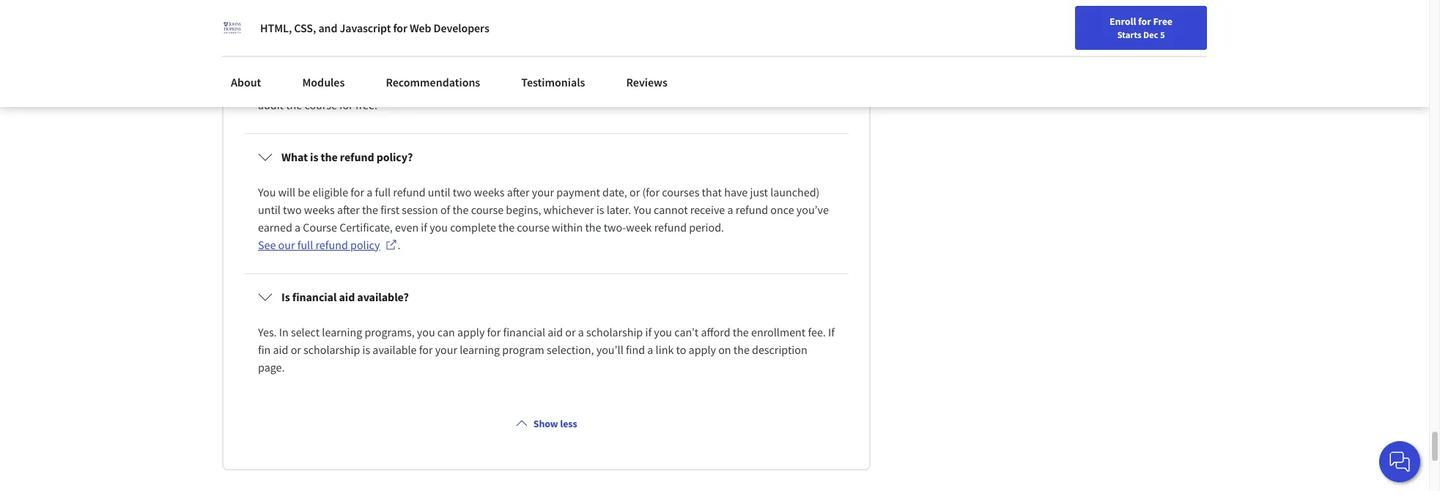 Task type: locate. For each thing, give the bounding box(es) containing it.
refund left policy?
[[340, 149, 374, 164]]

will right html, at the left top of the page
[[310, 9, 329, 24]]

you up earned at top
[[258, 185, 276, 199]]

1 vertical spatial learning
[[460, 342, 500, 357]]

be left the eligible
[[298, 185, 310, 199]]

2 vertical spatial is
[[362, 342, 370, 357]]

materials,
[[551, 45, 600, 59]]

be
[[520, 62, 533, 77], [298, 185, 310, 199]]

get right css,
[[337, 9, 353, 24]]

you up electronic
[[417, 45, 435, 59]]

you
[[258, 185, 276, 199], [634, 202, 651, 217]]

1 vertical spatial what
[[281, 149, 308, 164]]

2 horizontal spatial will
[[501, 62, 518, 77]]

0 vertical spatial if
[[355, 9, 363, 24]]

a
[[356, 45, 362, 59], [367, 185, 373, 199], [727, 202, 733, 217], [295, 220, 301, 234], [578, 325, 584, 339], [647, 342, 653, 357]]

0 vertical spatial and
[[318, 21, 337, 35]]

have
[[724, 185, 748, 199]]

it
[[395, 80, 402, 94]]

you up completing on the left of page
[[288, 45, 306, 59]]

english
[[1148, 16, 1184, 31]]

0 vertical spatial is
[[310, 149, 318, 164]]

1 horizontal spatial you
[[634, 202, 651, 217]]

certificate down the access at the left top of the page
[[448, 62, 498, 77]]

if left can't at the left of page
[[645, 325, 652, 339]]

our
[[278, 237, 295, 252]]

0 vertical spatial two
[[453, 185, 472, 199]]

aid up selection,
[[548, 325, 563, 339]]

your
[[1043, 17, 1063, 30], [372, 62, 394, 77], [581, 62, 603, 77], [284, 80, 306, 94], [417, 80, 439, 94], [532, 185, 554, 199], [435, 342, 457, 357]]

full up first
[[375, 185, 391, 199]]

course up complete
[[471, 202, 504, 217]]

1 vertical spatial certificate
[[448, 62, 498, 77]]

2 horizontal spatial is
[[596, 202, 604, 217]]

starts
[[1117, 29, 1142, 40]]

profile.
[[486, 80, 521, 94]]

0 vertical spatial can
[[805, 62, 822, 77]]

to down the materials,
[[568, 62, 579, 77]]

0 horizontal spatial purchase
[[309, 45, 354, 59]]

the left certificate?
[[420, 9, 437, 24]]

1 horizontal spatial financial
[[503, 325, 545, 339]]

full right our
[[297, 237, 313, 252]]

what up the when
[[281, 9, 308, 24]]

0 horizontal spatial if
[[526, 80, 533, 94]]

to left read
[[606, 80, 616, 94]]

two up complete
[[453, 185, 472, 199]]

for
[[1138, 15, 1151, 28], [393, 21, 407, 35], [339, 97, 353, 112], [351, 185, 364, 199], [487, 325, 501, 339], [419, 342, 433, 357]]

after up certificate,
[[337, 202, 360, 217]]

0 vertical spatial you
[[258, 185, 276, 199]]

your inside yes. in select learning programs, you can apply for financial aid or a scholarship if you can't afford the enrollment fee. if fin aid or scholarship is available for your learning program selection, you'll find a link to apply on the description page.
[[435, 342, 457, 357]]

1 horizontal spatial will
[[310, 9, 329, 24]]

0 horizontal spatial scholarship
[[303, 342, 360, 357]]

2 vertical spatial certificate
[[309, 80, 359, 94]]

if inside "you will be eligible for a full refund until two weeks after your payment date, or (for courses that have just launched) until two weeks after the first session of the course begins, whichever is later. you cannot receive a refund once you've earned a course certificate, even if you complete the course within the two-week refund period."
[[421, 220, 427, 234]]

0 horizontal spatial full
[[297, 237, 313, 252]]

certificate down course,
[[309, 80, 359, 94]]

to right the it on the left of page
[[405, 80, 415, 94]]

is left later.
[[596, 202, 604, 217]]

1 vertical spatial after
[[337, 202, 360, 217]]

1 i from the left
[[331, 9, 335, 24]]

refund down cannot
[[654, 220, 687, 234]]

view
[[664, 80, 687, 94]]

the
[[420, 9, 437, 24], [316, 62, 332, 77], [689, 80, 705, 94], [286, 97, 302, 112], [321, 149, 338, 164], [362, 202, 378, 217], [453, 202, 469, 217], [498, 220, 515, 234], [585, 220, 601, 234], [733, 325, 749, 339], [733, 342, 750, 357]]

0 vertical spatial weeks
[[474, 185, 505, 199]]

purchase up course,
[[309, 45, 354, 59]]

on
[[718, 342, 731, 357]]

even
[[395, 220, 419, 234]]

if right profile.
[[526, 80, 533, 94]]

html,
[[260, 21, 292, 35]]

what inside dropdown button
[[281, 149, 308, 164]]

is up the eligible
[[310, 149, 318, 164]]

certificate
[[364, 45, 415, 59], [448, 62, 498, 77], [309, 80, 359, 94]]

link
[[656, 342, 674, 357]]

2 vertical spatial can
[[437, 325, 455, 339]]

a up selection,
[[578, 325, 584, 339]]

0 horizontal spatial will
[[278, 185, 295, 199]]

is financial aid available?
[[281, 289, 409, 304]]

refund
[[340, 149, 374, 164], [393, 185, 426, 199], [736, 202, 768, 217], [654, 220, 687, 234], [315, 237, 348, 252]]

reviews link
[[617, 66, 676, 98]]

for down is financial aid available? dropdown button
[[487, 325, 501, 339]]

2 vertical spatial if
[[645, 325, 652, 339]]

0 vertical spatial financial
[[292, 289, 337, 304]]

0 horizontal spatial learning
[[322, 325, 362, 339]]

0 vertical spatial be
[[520, 62, 533, 77]]

complete
[[450, 220, 496, 234]]

for up dec
[[1138, 15, 1151, 28]]

1 horizontal spatial get
[[438, 45, 453, 59]]

certificate,
[[339, 220, 393, 234]]

html, css, and javascript for web developers
[[260, 21, 489, 35]]

find
[[626, 342, 645, 357]]

if inside dropdown button
[[355, 9, 363, 24]]

show less button
[[510, 410, 583, 437]]

what for what is the refund policy?
[[281, 149, 308, 164]]

to
[[489, 45, 500, 59], [568, 62, 579, 77], [405, 80, 415, 94], [606, 80, 616, 94], [676, 342, 686, 357]]

a up our
[[295, 220, 301, 234]]

you up week
[[634, 202, 651, 217]]

or down select
[[291, 342, 301, 357]]

for left the free.
[[339, 97, 353, 112]]

1 horizontal spatial if
[[421, 220, 427, 234]]

0 horizontal spatial apply
[[457, 325, 485, 339]]

0 horizontal spatial get
[[337, 9, 353, 24]]

whichever
[[544, 202, 594, 217]]

1 horizontal spatial if
[[828, 325, 835, 339]]

the right afford
[[733, 325, 749, 339]]

find
[[1022, 17, 1041, 30]]

0 vertical spatial will
[[310, 9, 329, 24]]

until up earned at top
[[258, 202, 281, 217]]

cannot
[[654, 202, 688, 217]]

1 vertical spatial can
[[806, 80, 824, 94]]

0 vertical spatial aid
[[339, 289, 355, 304]]

0 horizontal spatial aid
[[273, 342, 288, 357]]

purchase
[[370, 9, 417, 24], [309, 45, 354, 59]]

financial inside dropdown button
[[292, 289, 337, 304]]

see our full refund policy link
[[258, 236, 398, 253]]

financial right is
[[292, 289, 337, 304]]

2 what from the top
[[281, 149, 308, 164]]

be inside when you purchase a certificate you get access to all course materials, including graded assignments. upon completing the course, your electronic certificate will be added to your accomplishments page - from there, you can print your certificate or add it to your linkedin profile.  if you only want to read and view the course content, you can audit the course for free.
[[520, 62, 533, 77]]

if right even
[[421, 220, 427, 234]]

certificate down "html, css, and javascript for web developers"
[[364, 45, 415, 59]]

certificate?
[[439, 9, 498, 24]]

what inside dropdown button
[[281, 9, 308, 24]]

scholarship down select
[[303, 342, 360, 357]]

aid
[[339, 289, 355, 304], [548, 325, 563, 339], [273, 342, 288, 357]]

until
[[428, 185, 450, 199], [258, 202, 281, 217]]

is financial aid available? button
[[246, 276, 847, 317]]

if
[[526, 80, 533, 94], [828, 325, 835, 339]]

will inside dropdown button
[[310, 9, 329, 24]]

can right there,
[[805, 62, 822, 77]]

want
[[579, 80, 604, 94]]

will for full
[[278, 185, 295, 199]]

1 horizontal spatial is
[[362, 342, 370, 357]]

course down "begins,"
[[517, 220, 550, 234]]

will inside when you purchase a certificate you get access to all course materials, including graded assignments. upon completing the course, your electronic certificate will be added to your accomplishments page - from there, you can print your certificate or add it to your linkedin profile.  if you only want to read and view the course content, you can audit the course for free.
[[501, 62, 518, 77]]

i
[[331, 9, 335, 24], [365, 9, 368, 24]]

2 horizontal spatial certificate
[[448, 62, 498, 77]]

to right link
[[676, 342, 686, 357]]

1 vertical spatial is
[[596, 202, 604, 217]]

chat with us image
[[1388, 450, 1412, 473]]

can right content,
[[806, 80, 824, 94]]

a up certificate,
[[367, 185, 373, 199]]

you
[[288, 45, 306, 59], [417, 45, 435, 59], [784, 62, 802, 77], [535, 80, 553, 94], [786, 80, 804, 94], [430, 220, 448, 234], [417, 325, 435, 339], [654, 325, 672, 339]]

two
[[453, 185, 472, 199], [283, 202, 302, 217]]

a down have
[[727, 202, 733, 217]]

i right css,
[[331, 9, 335, 24]]

after
[[507, 185, 530, 199], [337, 202, 360, 217]]

learning down 'is financial aid available?'
[[322, 325, 362, 339]]

scholarship
[[586, 325, 643, 339], [303, 342, 360, 357]]

1 vertical spatial apply
[[689, 342, 716, 357]]

week
[[626, 220, 652, 234]]

1 vertical spatial full
[[297, 237, 313, 252]]

0 horizontal spatial financial
[[292, 289, 337, 304]]

get left the access at the left top of the page
[[438, 45, 453, 59]]

date,
[[602, 185, 627, 199]]

or up selection,
[[565, 325, 576, 339]]

print
[[258, 80, 282, 94]]

1 vertical spatial and
[[643, 80, 662, 94]]

refund up session
[[393, 185, 426, 199]]

and down accomplishments
[[643, 80, 662, 94]]

1 horizontal spatial purchase
[[370, 9, 417, 24]]

1 horizontal spatial weeks
[[474, 185, 505, 199]]

1 vertical spatial financial
[[503, 325, 545, 339]]

find your new career
[[1022, 17, 1114, 30]]

0 horizontal spatial be
[[298, 185, 310, 199]]

1 horizontal spatial apply
[[689, 342, 716, 357]]

0 horizontal spatial i
[[331, 9, 335, 24]]

list
[[241, 0, 852, 393]]

1 vertical spatial you
[[634, 202, 651, 217]]

1 horizontal spatial until
[[428, 185, 450, 199]]

weeks up course at top
[[304, 202, 335, 217]]

learning left 'program'
[[460, 342, 500, 357]]

the up the eligible
[[321, 149, 338, 164]]

refund inside dropdown button
[[340, 149, 374, 164]]

purchase up electronic
[[370, 9, 417, 24]]

program
[[502, 342, 544, 357]]

within
[[552, 220, 583, 234]]

1 vertical spatial get
[[438, 45, 453, 59]]

0 vertical spatial get
[[337, 9, 353, 24]]

1 horizontal spatial full
[[375, 185, 391, 199]]

the inside dropdown button
[[321, 149, 338, 164]]

0 vertical spatial scholarship
[[586, 325, 643, 339]]

weeks up complete
[[474, 185, 505, 199]]

0 vertical spatial purchase
[[370, 9, 417, 24]]

available
[[373, 342, 417, 357]]

0 horizontal spatial you
[[258, 185, 276, 199]]

1 vertical spatial purchase
[[309, 45, 354, 59]]

0 horizontal spatial if
[[355, 9, 363, 24]]

course down '-'
[[707, 80, 740, 94]]

1 horizontal spatial learning
[[460, 342, 500, 357]]

what is the refund policy? button
[[246, 136, 847, 177]]

graded
[[650, 45, 685, 59]]

be left added
[[520, 62, 533, 77]]

available?
[[357, 289, 409, 304]]

1 horizontal spatial aid
[[339, 289, 355, 304]]

None search field
[[209, 9, 561, 38]]

what down 'audit'
[[281, 149, 308, 164]]

2 horizontal spatial if
[[645, 325, 652, 339]]

2 vertical spatial will
[[278, 185, 295, 199]]

2 horizontal spatial aid
[[548, 325, 563, 339]]

1 vertical spatial weeks
[[304, 202, 335, 217]]

financial up 'program'
[[503, 325, 545, 339]]

only
[[555, 80, 577, 94]]

can inside yes. in select learning programs, you can apply for financial aid or a scholarship if you can't afford the enrollment fee. if fin aid or scholarship is available for your learning program selection, you'll find a link to apply on the description page.
[[437, 325, 455, 339]]

two up earned at top
[[283, 202, 302, 217]]

scholarship up you'll
[[586, 325, 643, 339]]

1 what from the top
[[281, 9, 308, 24]]

course
[[516, 45, 549, 59], [707, 80, 740, 94], [304, 97, 337, 112], [471, 202, 504, 217], [517, 220, 550, 234]]

0 vertical spatial if
[[526, 80, 533, 94]]

1 vertical spatial if
[[828, 325, 835, 339]]

1 vertical spatial be
[[298, 185, 310, 199]]

see our full refund policy
[[258, 237, 380, 252]]

your right available
[[435, 342, 457, 357]]

you right there,
[[784, 62, 802, 77]]

yes. in select learning programs, you can apply for financial aid or a scholarship if you can't afford the enrollment fee. if fin aid or scholarship is available for your learning program selection, you'll find a link to apply on the description page.
[[258, 325, 837, 374]]

will down all
[[501, 62, 518, 77]]

all
[[502, 45, 514, 59]]

5
[[1160, 29, 1165, 40]]

1 horizontal spatial after
[[507, 185, 530, 199]]

after up "begins,"
[[507, 185, 530, 199]]

of
[[440, 202, 450, 217]]

1 vertical spatial scholarship
[[303, 342, 360, 357]]

free.
[[355, 97, 377, 112]]

1 horizontal spatial i
[[365, 9, 368, 24]]

full
[[375, 185, 391, 199], [297, 237, 313, 252]]

financial inside yes. in select learning programs, you can apply for financial aid or a scholarship if you can't afford the enrollment fee. if fin aid or scholarship is available for your learning program selection, you'll find a link to apply on the description page.
[[503, 325, 545, 339]]

i up course,
[[365, 9, 368, 24]]

completing
[[258, 62, 314, 77]]

and right css,
[[318, 21, 337, 35]]

or left add
[[361, 80, 372, 94]]

receive
[[690, 202, 725, 217]]

1 vertical spatial will
[[501, 62, 518, 77]]

0 vertical spatial full
[[375, 185, 391, 199]]

your up "begins,"
[[532, 185, 554, 199]]

1 vertical spatial if
[[421, 220, 427, 234]]

will inside "you will be eligible for a full refund until two weeks after your payment date, or (for courses that have just launched) until two weeks after the first session of the course begins, whichever is later. you cannot receive a refund once you've earned a course certificate, even if you complete the course within the two-week refund period."
[[278, 185, 295, 199]]

if
[[355, 9, 363, 24], [421, 220, 427, 234], [645, 325, 652, 339]]

get inside dropdown button
[[337, 9, 353, 24]]

full inside "you will be eligible for a full refund until two weeks after your payment date, or (for courses that have just launched) until two weeks after the first session of the course begins, whichever is later. you cannot receive a refund once you've earned a course certificate, even if you complete the course within the two-week refund period."
[[375, 185, 391, 199]]

1 horizontal spatial and
[[643, 80, 662, 94]]

1 horizontal spatial be
[[520, 62, 533, 77]]

a up course,
[[356, 45, 362, 59]]

if up course,
[[355, 9, 363, 24]]

2 vertical spatial aid
[[273, 342, 288, 357]]

1 horizontal spatial certificate
[[364, 45, 415, 59]]

you right programs, in the left of the page
[[417, 325, 435, 339]]

electronic
[[397, 62, 446, 77]]

0 horizontal spatial two
[[283, 202, 302, 217]]

or left (for
[[630, 185, 640, 199]]

aid left available?
[[339, 289, 355, 304]]

your up want at the left of page
[[581, 62, 603, 77]]

aid right fin
[[273, 342, 288, 357]]

if right "fee."
[[828, 325, 835, 339]]

0 vertical spatial what
[[281, 9, 308, 24]]

0 horizontal spatial until
[[258, 202, 281, 217]]

0 horizontal spatial weeks
[[304, 202, 335, 217]]

show less
[[533, 417, 577, 430]]

until up of
[[428, 185, 450, 199]]

period.
[[689, 220, 724, 234]]

0 horizontal spatial is
[[310, 149, 318, 164]]



Task type: vqa. For each thing, say whether or not it's contained in the screenshot.
"2024"
no



Task type: describe. For each thing, give the bounding box(es) containing it.
reviews
[[626, 75, 668, 89]]

access
[[455, 45, 487, 59]]

what will i get if i purchase the certificate? button
[[246, 0, 847, 37]]

0 vertical spatial apply
[[457, 325, 485, 339]]

1 horizontal spatial two
[[453, 185, 472, 199]]

that
[[702, 185, 722, 199]]

selection,
[[547, 342, 594, 357]]

can't
[[674, 325, 699, 339]]

page.
[[258, 360, 285, 374]]

select
[[291, 325, 320, 339]]

and inside when you purchase a certificate you get access to all course materials, including graded assignments. upon completing the course, your electronic certificate will be added to your accomplishments page - from there, you can print your certificate or add it to your linkedin profile.  if you only want to read and view the course content, you can audit the course for free.
[[643, 80, 662, 94]]

aid inside dropdown button
[[339, 289, 355, 304]]

your right 'find'
[[1043, 17, 1063, 30]]

the left course,
[[316, 62, 332, 77]]

your down electronic
[[417, 80, 439, 94]]

course down the modules
[[304, 97, 337, 112]]

is inside what is the refund policy? dropdown button
[[310, 149, 318, 164]]

opens in a new tab image
[[386, 239, 398, 251]]

recommendations
[[386, 75, 480, 89]]

you will be eligible for a full refund until two weeks after your payment date, or (for courses that have just launched) until two weeks after the first session of the course begins, whichever is later. you cannot receive a refund once you've earned a course certificate, even if you complete the course within the two-week refund period.
[[258, 185, 831, 234]]

enrollment
[[751, 325, 806, 339]]

about
[[231, 75, 261, 89]]

earned
[[258, 220, 292, 234]]

1 vertical spatial aid
[[548, 325, 563, 339]]

what for what will i get if i purchase the certificate?
[[281, 9, 308, 24]]

in
[[279, 325, 289, 339]]

if inside yes. in select learning programs, you can apply for financial aid or a scholarship if you can't afford the enrollment fee. if fin aid or scholarship is available for your learning program selection, you'll find a link to apply on the description page.
[[645, 325, 652, 339]]

modules
[[302, 75, 345, 89]]

the right on
[[733, 342, 750, 357]]

css,
[[294, 21, 316, 35]]

upon
[[754, 45, 781, 59]]

course right all
[[516, 45, 549, 59]]

get inside when you purchase a certificate you get access to all course materials, including graded assignments. upon completing the course, your electronic certificate will be added to your accomplishments page - from there, you can print your certificate or add it to your linkedin profile.  if you only want to read and view the course content, you can audit the course for free.
[[438, 45, 453, 59]]

javascript
[[340, 21, 391, 35]]

is inside "you will be eligible for a full refund until two weeks after your payment date, or (for courses that have just launched) until two weeks after the first session of the course begins, whichever is later. you cannot receive a refund once you've earned a course certificate, even if you complete the course within the two-week refund period."
[[596, 202, 604, 217]]

0 horizontal spatial certificate
[[309, 80, 359, 94]]

once
[[770, 202, 794, 217]]

add
[[374, 80, 393, 94]]

the down "begins,"
[[498, 220, 515, 234]]

for right available
[[419, 342, 433, 357]]

new
[[1065, 17, 1084, 30]]

your inside "you will be eligible for a full refund until two weeks after your payment date, or (for courses that have just launched) until two weeks after the first session of the course begins, whichever is later. you cannot receive a refund once you've earned a course certificate, even if you complete the course within the two-week refund period."
[[532, 185, 554, 199]]

course,
[[334, 62, 370, 77]]

0 horizontal spatial and
[[318, 21, 337, 35]]

if inside yes. in select learning programs, you can apply for financial aid or a scholarship if you can't afford the enrollment fee. if fin aid or scholarship is available for your learning program selection, you'll find a link to apply on the description page.
[[828, 325, 835, 339]]

launched)
[[770, 185, 820, 199]]

enroll for free starts dec 5
[[1110, 15, 1173, 40]]

the right 'audit'
[[286, 97, 302, 112]]

is inside yes. in select learning programs, you can apply for financial aid or a scholarship if you can't afford the enrollment fee. if fin aid or scholarship is available for your learning program selection, you'll find a link to apply on the description page.
[[362, 342, 370, 357]]

for left "web"
[[393, 21, 407, 35]]

page
[[695, 62, 719, 77]]

career
[[1086, 17, 1114, 30]]

enroll
[[1110, 15, 1136, 28]]

testimonials link
[[513, 66, 594, 98]]

(for
[[642, 185, 660, 199]]

testimonials
[[521, 75, 585, 89]]

1 vertical spatial until
[[258, 202, 281, 217]]

for inside "you will be eligible for a full refund until two weeks after your payment date, or (for courses that have just launched) until two weeks after the first session of the course begins, whichever is later. you cannot receive a refund once you've earned a course certificate, even if you complete the course within the two-week refund period."
[[351, 185, 364, 199]]

there,
[[753, 62, 782, 77]]

linkedin
[[442, 80, 484, 94]]

programs,
[[365, 325, 415, 339]]

assignments.
[[687, 45, 752, 59]]

english button
[[1122, 0, 1210, 48]]

recommendations link
[[377, 66, 489, 98]]

read
[[618, 80, 640, 94]]

you'll
[[596, 342, 624, 357]]

later.
[[607, 202, 631, 217]]

johns hopkins university image
[[222, 18, 243, 38]]

or inside "you will be eligible for a full refund until two weeks after your payment date, or (for courses that have just launched) until two weeks after the first session of the course begins, whichever is later. you cannot receive a refund once you've earned a course certificate, even if you complete the course within the two-week refund period."
[[630, 185, 640, 199]]

developers
[[434, 21, 489, 35]]

accomplishments
[[606, 62, 693, 77]]

refund down course at top
[[315, 237, 348, 252]]

to left all
[[489, 45, 500, 59]]

see
[[258, 237, 276, 252]]

payment
[[556, 185, 600, 199]]

policy
[[350, 237, 380, 252]]

0 vertical spatial until
[[428, 185, 450, 199]]

0 vertical spatial certificate
[[364, 45, 415, 59]]

for inside when you purchase a certificate you get access to all course materials, including graded assignments. upon completing the course, your electronic certificate will be added to your accomplishments page - from there, you can print your certificate or add it to your linkedin profile.  if you only want to read and view the course content, you can audit the course for free.
[[339, 97, 353, 112]]

list containing what will i get if i purchase the certificate?
[[241, 0, 852, 393]]

web
[[410, 21, 431, 35]]

you down added
[[535, 80, 553, 94]]

the down page
[[689, 80, 705, 94]]

what will i get if i purchase the certificate?
[[281, 9, 498, 24]]

the left two-
[[585, 220, 601, 234]]

0 vertical spatial learning
[[322, 325, 362, 339]]

your up add
[[372, 62, 394, 77]]

when
[[258, 45, 286, 59]]

less
[[560, 417, 577, 430]]

session
[[402, 202, 438, 217]]

policy?
[[376, 149, 413, 164]]

2 i from the left
[[365, 9, 368, 24]]

find your new career link
[[1015, 15, 1122, 33]]

purchase inside when you purchase a certificate you get access to all course materials, including graded assignments. upon completing the course, your electronic certificate will be added to your accomplishments page - from there, you can print your certificate or add it to your linkedin profile.  if you only want to read and view the course content, you can audit the course for free.
[[309, 45, 354, 59]]

1 vertical spatial two
[[283, 202, 302, 217]]

two-
[[604, 220, 626, 234]]

1 horizontal spatial scholarship
[[586, 325, 643, 339]]

you up link
[[654, 325, 672, 339]]

will for purchase
[[310, 9, 329, 24]]

a left link
[[647, 342, 653, 357]]

about link
[[222, 66, 270, 98]]

when you purchase a certificate you get access to all course materials, including graded assignments. upon completing the course, your electronic certificate will be added to your accomplishments page - from there, you can print your certificate or add it to your linkedin profile.  if you only want to read and view the course content, you can audit the course for free.
[[258, 45, 826, 112]]

begins,
[[506, 202, 541, 217]]

for inside the enroll for free starts dec 5
[[1138, 15, 1151, 28]]

including
[[602, 45, 648, 59]]

be inside "you will be eligible for a full refund until two weeks after your payment date, or (for courses that have just launched) until two weeks after the first session of the course begins, whichever is later. you cannot receive a refund once you've earned a course certificate, even if you complete the course within the two-week refund period."
[[298, 185, 310, 199]]

the right of
[[453, 202, 469, 217]]

0 horizontal spatial after
[[337, 202, 360, 217]]

.
[[398, 237, 400, 252]]

-
[[721, 62, 725, 77]]

courses
[[662, 185, 699, 199]]

yes.
[[258, 325, 277, 339]]

a inside when you purchase a certificate you get access to all course materials, including graded assignments. upon completing the course, your electronic certificate will be added to your accomplishments page - from there, you can print your certificate or add it to your linkedin profile.  if you only want to read and view the course content, you can audit the course for free.
[[356, 45, 362, 59]]

from
[[727, 62, 751, 77]]

just
[[750, 185, 768, 199]]

you right content,
[[786, 80, 804, 94]]

is
[[281, 289, 290, 304]]

refund down 'just' at top
[[736, 202, 768, 217]]

modules link
[[293, 66, 354, 98]]

you inside "you will be eligible for a full refund until two weeks after your payment date, or (for courses that have just launched) until two weeks after the first session of the course begins, whichever is later. you cannot receive a refund once you've earned a course certificate, even if you complete the course within the two-week refund period."
[[430, 220, 448, 234]]

0 vertical spatial after
[[507, 185, 530, 199]]

your down completing on the left of page
[[284, 80, 306, 94]]

to inside yes. in select learning programs, you can apply for financial aid or a scholarship if you can't afford the enrollment fee. if fin aid or scholarship is available for your learning program selection, you'll find a link to apply on the description page.
[[676, 342, 686, 357]]

fee.
[[808, 325, 826, 339]]

you've
[[797, 202, 829, 217]]

dec
[[1143, 29, 1158, 40]]

the up certificate,
[[362, 202, 378, 217]]

purchase inside what will i get if i purchase the certificate? dropdown button
[[370, 9, 417, 24]]

added
[[535, 62, 566, 77]]

description
[[752, 342, 807, 357]]

or inside when you purchase a certificate you get access to all course materials, including graded assignments. upon completing the course, your electronic certificate will be added to your accomplishments page - from there, you can print your certificate or add it to your linkedin profile.  if you only want to read and view the course content, you can audit the course for free.
[[361, 80, 372, 94]]

the inside dropdown button
[[420, 9, 437, 24]]

if inside when you purchase a certificate you get access to all course materials, including graded assignments. upon completing the course, your electronic certificate will be added to your accomplishments page - from there, you can print your certificate or add it to your linkedin profile.  if you only want to read and view the course content, you can audit the course for free.
[[526, 80, 533, 94]]

audit
[[258, 97, 284, 112]]



